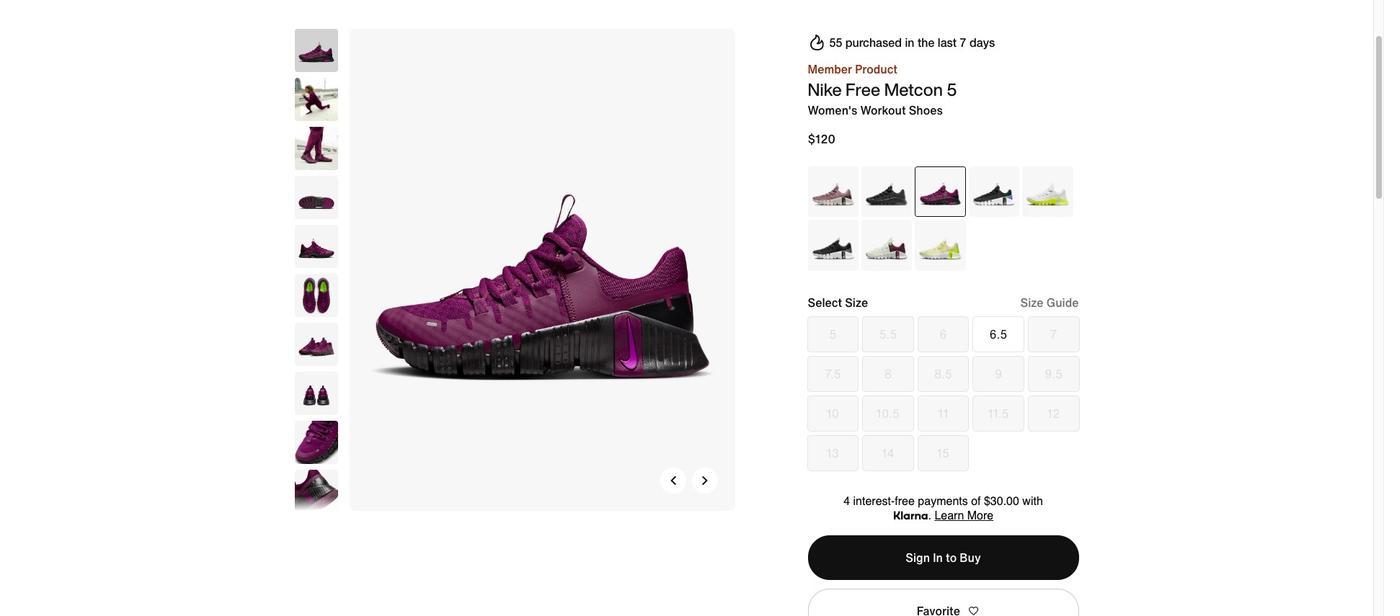 Task type: locate. For each thing, give the bounding box(es) containing it.
sign in to buy
[[906, 549, 981, 566]]

white/luminous green/sea glass/lime blast image
[[1022, 166, 1073, 217]]

5 right shoes
[[947, 76, 957, 102]]

workout
[[860, 102, 906, 119]]

sign in to buy button
[[808, 535, 1079, 580]]

10
[[827, 405, 839, 422]]

member
[[808, 61, 852, 78]]

6
[[940, 326, 947, 343]]

citron tint/volt/summit white/cool grey image
[[915, 220, 966, 271]]

member product
[[808, 61, 897, 78]]

size
[[845, 294, 868, 311], [1021, 294, 1044, 311]]

12
[[1047, 405, 1060, 422]]

sea glass/burgundy crush/white/sea glass image
[[861, 220, 912, 271]]

10.5
[[876, 405, 900, 422]]

$120
[[808, 130, 836, 148]]

interest-
[[853, 495, 895, 508]]

size right select
[[845, 294, 868, 311]]

size left guide
[[1021, 294, 1044, 311]]

free
[[846, 76, 881, 102]]

7
[[1050, 326, 1057, 343]]

9
[[995, 365, 1002, 383]]

11
[[938, 405, 948, 422]]

guide
[[1047, 294, 1079, 311]]

1 vertical spatial 5
[[829, 326, 837, 343]]

4 interest-free payments of $30.00 with klarna . learn more
[[844, 495, 1043, 522]]

select
[[808, 294, 842, 311]]

5
[[947, 76, 957, 102], [829, 326, 837, 343]]

nike
[[808, 76, 842, 102]]

7.5
[[825, 365, 841, 383]]

nike free metcon 5 women's workout shoes image
[[294, 29, 338, 72], [349, 29, 735, 511], [294, 127, 338, 170], [294, 176, 338, 219], [294, 225, 338, 268], [294, 274, 338, 317], [294, 323, 338, 366], [294, 372, 338, 415], [294, 421, 338, 464], [294, 470, 338, 513]]

sign
[[906, 549, 930, 566]]

nike free metcon 5 women's workout shoes
[[808, 76, 957, 119]]

8
[[884, 365, 892, 383]]

size guide link
[[1021, 294, 1079, 311]]

1 horizontal spatial size
[[1021, 294, 1044, 311]]

5 down select size
[[829, 326, 837, 343]]

learn
[[935, 509, 964, 522]]

1 horizontal spatial 5
[[947, 76, 957, 102]]

product
[[855, 61, 897, 78]]

previous image
[[669, 477, 677, 485]]

.
[[928, 509, 931, 522]]

2 size from the left
[[1021, 294, 1044, 311]]

undefined image
[[294, 78, 338, 121]]

0 vertical spatial 5
[[947, 76, 957, 102]]

0 horizontal spatial size
[[845, 294, 868, 311]]

to
[[946, 549, 957, 566]]

in
[[933, 549, 943, 566]]



Task type: vqa. For each thing, say whether or not it's contained in the screenshot.
All
no



Task type: describe. For each thing, give the bounding box(es) containing it.
klarna
[[893, 509, 928, 522]]

shoes
[[909, 102, 943, 119]]

13
[[827, 445, 839, 462]]

free
[[895, 495, 915, 508]]

buy
[[960, 549, 981, 566]]

4
[[844, 495, 850, 508]]

5 inside nike free metcon 5 women's workout shoes
[[947, 76, 957, 102]]

9.5
[[1045, 365, 1063, 383]]

payments
[[918, 495, 968, 508]]

with
[[1022, 495, 1043, 508]]

metcon
[[884, 76, 943, 102]]

more
[[967, 509, 994, 522]]

0 horizontal spatial 5
[[829, 326, 837, 343]]

select size
[[808, 294, 868, 311]]

14
[[882, 445, 894, 462]]

learn more button
[[935, 509, 994, 522]]

$30.00
[[984, 495, 1019, 508]]

black/anthracite/white image
[[808, 220, 859, 271]]

bordeaux/black/volt/vivid purple image
[[915, 166, 966, 217]]

black/anthracite image
[[861, 166, 912, 217]]

of
[[971, 495, 981, 508]]

6.5
[[990, 326, 1008, 343]]

size guide
[[1021, 294, 1079, 311]]

8.5
[[934, 365, 952, 383]]

11.5
[[988, 405, 1009, 422]]

smokey mauve/light bone/velvet brown/platinum violet image
[[808, 166, 859, 217]]

1 size from the left
[[845, 294, 868, 311]]

15
[[937, 445, 950, 462]]

5.5
[[879, 326, 897, 343]]

black/white/fireberry/metallic gold image
[[969, 166, 1019, 217]]

next image
[[700, 477, 709, 485]]

women's
[[808, 102, 857, 119]]



